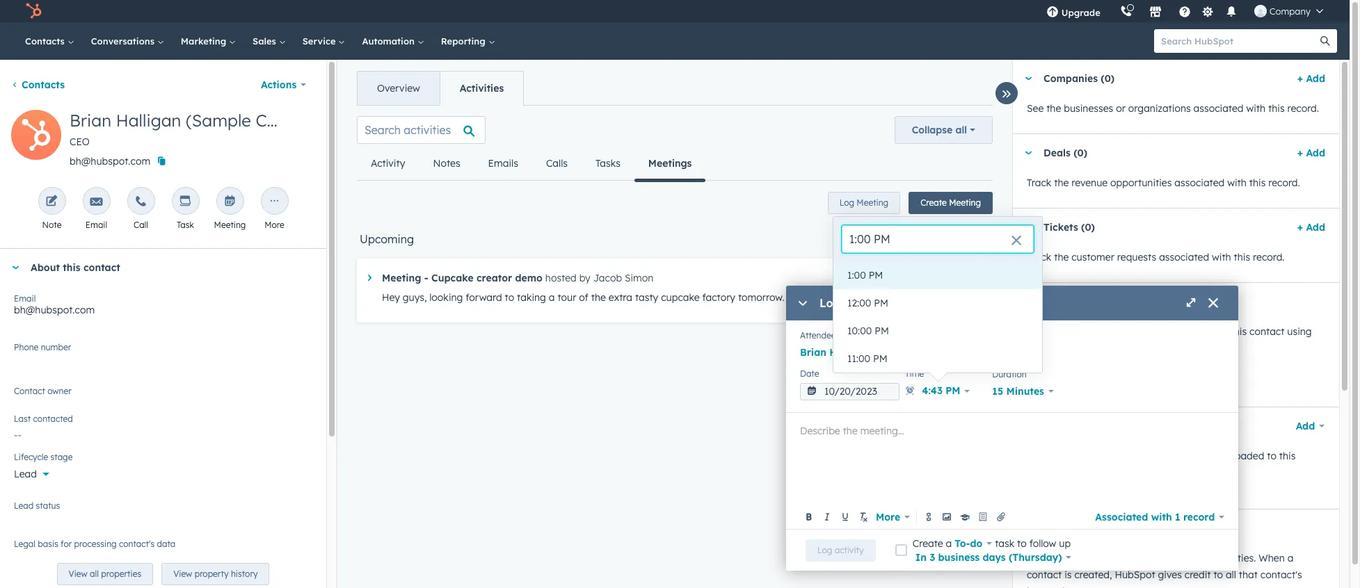 Task type: locate. For each thing, give the bounding box(es) containing it.
Last contacted text field
[[14, 423, 313, 445]]

requests
[[1118, 251, 1157, 264]]

2 vertical spatial + add button
[[1298, 219, 1326, 236]]

3 + from the top
[[1298, 221, 1304, 234]]

+ add for track the revenue opportunities associated with this record.
[[1298, 147, 1326, 159]]

+ add button for track the revenue opportunities associated with this record.
[[1298, 145, 1326, 161]]

0 vertical spatial navigation
[[357, 71, 524, 106]]

email inside email bh@hubspot.com
[[14, 294, 36, 304]]

emails
[[488, 157, 519, 170]]

0 vertical spatial a
[[549, 292, 555, 304]]

0 vertical spatial log meeting
[[840, 198, 889, 208]]

0 horizontal spatial (sample
[[186, 110, 251, 131]]

contact
[[84, 262, 120, 274], [1250, 326, 1285, 338], [1027, 569, 1062, 582]]

1 vertical spatial + add button
[[1298, 145, 1326, 161]]

expand dialog image
[[1186, 299, 1197, 310]]

2 vertical spatial + add
[[1298, 221, 1326, 234]]

pm inside popup button
[[946, 385, 961, 397]]

caret image inside tickets (0) dropdown button
[[1025, 226, 1033, 229]]

settings image
[[1202, 6, 1215, 18]]

menu item
[[1111, 0, 1114, 22]]

4:43 pm button
[[906, 381, 971, 402]]

0 vertical spatial more
[[265, 220, 285, 230]]

MM/DD/YYYY text field
[[801, 383, 900, 401]]

contact inside dropdown button
[[1044, 523, 1082, 535]]

2 + from the top
[[1298, 147, 1304, 159]]

associated right organizations
[[1194, 102, 1244, 115]]

1 + add from the top
[[1298, 72, 1326, 85]]

a right the "when"
[[1288, 553, 1294, 565]]

create inside button
[[921, 198, 947, 208]]

to-do
[[955, 538, 983, 550]]

a left "to-"
[[946, 538, 952, 550]]

caret image for companies (0)
[[1025, 77, 1033, 80]]

Phone number text field
[[14, 340, 313, 368]]

caret image inside deals (0) dropdown button
[[1025, 151, 1033, 155]]

1 horizontal spatial contact
[[1027, 569, 1062, 582]]

1 vertical spatial lead
[[14, 501, 34, 512]]

(0) inside deals (0) dropdown button
[[1074, 147, 1088, 159]]

0 horizontal spatial contact
[[14, 386, 45, 397]]

with for track the customer requests associated with this record.
[[1213, 251, 1232, 264]]

track down deals
[[1027, 177, 1052, 189]]

hey
[[382, 292, 400, 304]]

pm for 10:00 pm
[[875, 325, 890, 338]]

task image
[[179, 196, 192, 209]]

extra
[[609, 292, 633, 304]]

pm right "11:00"
[[874, 353, 888, 365]]

business
[[939, 552, 980, 564]]

calling icon image
[[1121, 6, 1133, 18]]

to right task
[[1018, 538, 1027, 550]]

see inside see the files attached to your activities or uploaded to this record.
[[1027, 450, 1044, 463]]

2 track from the top
[[1027, 251, 1052, 264]]

1 vertical spatial bh@hubspot.com
[[14, 304, 95, 317]]

0 vertical spatial contact)
[[256, 110, 324, 131]]

0 horizontal spatial caret image
[[11, 266, 19, 270]]

pm right 12:00
[[875, 297, 889, 310]]

create a
[[913, 538, 955, 550]]

2 horizontal spatial a
[[1288, 553, 1294, 565]]

1 see from the top
[[1027, 102, 1044, 115]]

0 vertical spatial lead
[[14, 468, 37, 481]]

0 vertical spatial (sample
[[186, 110, 251, 131]]

2 horizontal spatial contact
[[1250, 326, 1285, 338]]

2 horizontal spatial all
[[1226, 569, 1237, 582]]

hubspot down created
[[1115, 569, 1156, 582]]

navigation containing activity
[[357, 147, 706, 182]]

contact's left data
[[119, 539, 155, 550]]

tickets (0)
[[1044, 221, 1096, 234]]

1 vertical spatial halligan
[[830, 347, 871, 359]]

contact for contact owner no owner
[[14, 386, 45, 397]]

caret image
[[1025, 77, 1033, 80], [1025, 151, 1033, 155], [1025, 226, 1033, 229]]

the right the of in the left of the page
[[592, 292, 606, 304]]

view left property
[[173, 570, 192, 580]]

contact) inside brian halligan (sample contact) ceo
[[256, 110, 324, 131]]

0 horizontal spatial email
[[14, 294, 36, 304]]

log
[[840, 198, 855, 208], [820, 297, 841, 310], [818, 545, 833, 556]]

caret image inside contact create attribution dropdown button
[[1025, 527, 1033, 531]]

payments
[[1108, 326, 1154, 338]]

2 lead from the top
[[14, 501, 34, 512]]

1 vertical spatial see
[[1027, 450, 1044, 463]]

caret image up task to follow up
[[1025, 527, 1033, 531]]

overview
[[377, 82, 420, 95]]

email for email bh@hubspot.com
[[14, 294, 36, 304]]

1 vertical spatial + add
[[1298, 147, 1326, 159]]

2 + add button from the top
[[1298, 145, 1326, 161]]

(0) inside the companies (0) dropdown button
[[1101, 72, 1115, 85]]

conversations link
[[83, 22, 172, 60]]

0 vertical spatial contact
[[84, 262, 120, 274]]

1 vertical spatial or
[[1209, 450, 1219, 463]]

bh@hubspot.com down ceo
[[70, 155, 150, 168]]

brian down attendees
[[801, 347, 827, 359]]

1 vertical spatial create
[[913, 538, 944, 550]]

attendees
[[801, 331, 840, 341]]

in
[[916, 552, 927, 564]]

contact up interactions.
[[1027, 569, 1062, 582]]

contacts
[[25, 36, 67, 47], [22, 79, 65, 91]]

to left taking
[[505, 292, 515, 304]]

0 horizontal spatial halligan
[[116, 110, 181, 131]]

caret image inside about this contact dropdown button
[[11, 266, 19, 270]]

contacts link up edit popup button
[[11, 79, 65, 91]]

1 caret image from the top
[[1025, 77, 1033, 80]]

1 vertical spatial caret image
[[1025, 151, 1033, 155]]

lead button
[[14, 461, 313, 484]]

1:00
[[848, 269, 866, 282]]

basis
[[38, 539, 58, 550]]

about this contact button
[[0, 249, 313, 287]]

see
[[1027, 102, 1044, 115], [1027, 450, 1044, 463]]

see for see the businesses or organizations associated with this record.
[[1027, 102, 1044, 115]]

contact inside 'contact owner no owner'
[[14, 386, 45, 397]]

contacts down hubspot link
[[25, 36, 67, 47]]

a inside the meeting - cupcake creator demo hosted by jacob simon hey guys, looking forward to taking a tour of the extra tasty cupcake factory tomorrow.
[[549, 292, 555, 304]]

associated down expand dialog icon
[[1156, 326, 1206, 338]]

contact) for brian halligan (sample contact) ceo
[[256, 110, 324, 131]]

3 caret image from the top
[[1025, 226, 1033, 229]]

contact) down actions popup button
[[256, 110, 324, 131]]

(0) right tickets
[[1082, 221, 1096, 234]]

1 view from the left
[[69, 570, 87, 580]]

0 vertical spatial create
[[921, 198, 947, 208]]

2 navigation from the top
[[357, 147, 706, 182]]

brian for brian halligan (sample contact) ceo
[[70, 110, 111, 131]]

brian inside popup button
[[801, 347, 827, 359]]

call image
[[135, 196, 147, 209]]

contact up "last"
[[14, 386, 45, 397]]

owner up last contacted
[[30, 392, 58, 404]]

brian halligan (sample contact) button
[[801, 343, 959, 363]]

pm for 1:00 pm
[[869, 269, 884, 282]]

search image
[[1321, 36, 1331, 46]]

pm right 1:00 on the right top
[[869, 269, 884, 282]]

associated for payments
[[1156, 326, 1206, 338]]

cupcake
[[661, 292, 700, 304]]

2 see from the top
[[1027, 450, 1044, 463]]

0 vertical spatial contact
[[14, 386, 45, 397]]

email image
[[90, 196, 103, 209]]

0 horizontal spatial or
[[1117, 102, 1126, 115]]

email bh@hubspot.com
[[14, 294, 95, 317]]

see left the files on the bottom of page
[[1027, 450, 1044, 463]]

0 horizontal spatial view
[[69, 570, 87, 580]]

(sample inside popup button
[[874, 347, 914, 359]]

1 horizontal spatial contact
[[1044, 523, 1082, 535]]

1 vertical spatial caret image
[[368, 275, 372, 281]]

lead inside popup button
[[14, 468, 37, 481]]

0 vertical spatial contact's
[[119, 539, 155, 550]]

with
[[1247, 102, 1266, 115], [1228, 177, 1247, 189], [1213, 251, 1232, 264], [1209, 326, 1228, 338], [1152, 511, 1173, 524]]

0 vertical spatial + add
[[1298, 72, 1326, 85]]

lead for lead status
[[14, 501, 34, 512]]

to-do button
[[955, 536, 993, 552]]

associated down deals (0) dropdown button
[[1175, 177, 1225, 189]]

revenue
[[1072, 177, 1108, 189]]

track for track the customer requests associated with this record.
[[1027, 251, 1052, 264]]

0 vertical spatial or
[[1117, 102, 1126, 115]]

with inside popup button
[[1152, 511, 1173, 524]]

contacts link down hubspot link
[[17, 22, 83, 60]]

the down tickets
[[1055, 251, 1069, 264]]

0 vertical spatial track
[[1027, 177, 1052, 189]]

help image
[[1179, 6, 1192, 19]]

all right collapse
[[956, 124, 968, 136]]

1 vertical spatial +
[[1298, 147, 1304, 159]]

contact for contact create attribution
[[1044, 523, 1082, 535]]

notifications image
[[1226, 6, 1238, 19]]

1 vertical spatial contact's
[[1261, 569, 1303, 582]]

0 vertical spatial caret image
[[11, 266, 19, 270]]

caret image left 'companies' on the top of page
[[1025, 77, 1033, 80]]

log activity button
[[806, 540, 876, 562]]

1 vertical spatial contact)
[[917, 347, 959, 359]]

1 horizontal spatial halligan
[[830, 347, 871, 359]]

when
[[1259, 553, 1285, 565]]

all for collapse all
[[956, 124, 968, 136]]

1 vertical spatial log
[[820, 297, 841, 310]]

caret image left deals
[[1025, 151, 1033, 155]]

caret image left tickets
[[1025, 226, 1033, 229]]

view for view all properties
[[69, 570, 87, 580]]

lead status
[[14, 501, 60, 512]]

marketing link
[[172, 22, 244, 60]]

row group containing 1:00 pm
[[834, 262, 1043, 373]]

the left revenue
[[1055, 177, 1069, 189]]

create up 3
[[913, 538, 944, 550]]

collect and track payments associated with this contact using hubspot payments.
[[1027, 326, 1313, 355]]

1 horizontal spatial caret image
[[368, 275, 372, 281]]

hubspot
[[1027, 342, 1068, 355], [1115, 569, 1156, 582]]

hubspot image
[[25, 3, 42, 19]]

pm for 4:43 pm
[[946, 385, 961, 397]]

1 vertical spatial more
[[876, 511, 901, 524]]

(sample
[[186, 110, 251, 131], [874, 347, 914, 359]]

contact) for brian halligan (sample contact)
[[917, 347, 959, 359]]

sales
[[253, 36, 279, 47]]

2 vertical spatial a
[[1288, 553, 1294, 565]]

0 vertical spatial caret image
[[1025, 77, 1033, 80]]

0 horizontal spatial more
[[265, 220, 285, 230]]

15 minutes button
[[993, 382, 1054, 402]]

2 view from the left
[[173, 570, 192, 580]]

taking
[[517, 292, 546, 304]]

all inside attribute contacts created to marketing activities. when a contact is created, hubspot gives credit to all that contact's interactions.
[[1226, 569, 1237, 582]]

2 vertical spatial caret image
[[1025, 527, 1033, 531]]

log meeting inside button
[[840, 198, 889, 208]]

view down the for
[[69, 570, 87, 580]]

create up search search field
[[921, 198, 947, 208]]

ceo
[[70, 136, 90, 148]]

activity
[[371, 157, 405, 170]]

with inside collect and track payments associated with this contact using hubspot payments.
[[1209, 326, 1228, 338]]

(sample for brian halligan (sample contact) ceo
[[186, 110, 251, 131]]

jacob simon image
[[1255, 5, 1267, 17]]

all inside popup button
[[956, 124, 968, 136]]

caret image left about on the top left
[[11, 266, 19, 270]]

1 lead from the top
[[14, 468, 37, 481]]

brian up ceo
[[70, 110, 111, 131]]

1 horizontal spatial hubspot
[[1115, 569, 1156, 582]]

2 vertical spatial +
[[1298, 221, 1304, 234]]

collapse all
[[912, 124, 968, 136]]

cupcake
[[432, 272, 474, 285]]

associated with 1 record button
[[1096, 508, 1225, 527]]

or right businesses
[[1117, 102, 1126, 115]]

caret image down upcoming
[[368, 275, 372, 281]]

upcoming feed
[[346, 105, 1004, 340]]

task
[[995, 538, 1015, 550]]

contact left the using
[[1250, 326, 1285, 338]]

track the revenue opportunities associated with this record.
[[1027, 177, 1301, 189]]

2 horizontal spatial caret image
[[1025, 527, 1033, 531]]

1 + from the top
[[1298, 72, 1304, 85]]

meetings button
[[635, 147, 706, 182]]

0 vertical spatial +
[[1298, 72, 1304, 85]]

lead for lead
[[14, 468, 37, 481]]

this inside collect and track payments associated with this contact using hubspot payments.
[[1231, 326, 1248, 338]]

12:00 pm
[[848, 297, 889, 310]]

0 vertical spatial log
[[840, 198, 855, 208]]

0 horizontal spatial contact
[[84, 262, 120, 274]]

automation link
[[354, 22, 433, 60]]

2 vertical spatial contact
[[1027, 569, 1062, 582]]

meeting
[[857, 198, 889, 208], [950, 198, 981, 208], [214, 220, 246, 230], [382, 272, 421, 285], [844, 297, 889, 310]]

no owner button
[[14, 384, 313, 407]]

marketplaces image
[[1150, 6, 1162, 19]]

1 horizontal spatial brian
[[801, 347, 827, 359]]

track down tickets
[[1027, 251, 1052, 264]]

the down 'companies' on the top of page
[[1047, 102, 1062, 115]]

1 vertical spatial email
[[14, 294, 36, 304]]

the for track the customer requests associated with this record.
[[1055, 251, 1069, 264]]

0 vertical spatial halligan
[[116, 110, 181, 131]]

(0) inside "payments (0)" dropdown button
[[1095, 296, 1109, 308]]

1 horizontal spatial contact)
[[917, 347, 959, 359]]

phone
[[14, 342, 39, 353]]

3 + add from the top
[[1298, 221, 1326, 234]]

call
[[134, 220, 148, 230]]

(0)
[[1101, 72, 1115, 85], [1074, 147, 1088, 159], [1082, 221, 1096, 234], [1095, 296, 1109, 308]]

log inside 'button'
[[818, 545, 833, 556]]

0 vertical spatial email
[[85, 220, 107, 230]]

brian for brian halligan (sample contact)
[[801, 347, 827, 359]]

menu
[[1037, 0, 1334, 22]]

pm right 4:43
[[946, 385, 961, 397]]

lead down lifecycle
[[14, 468, 37, 481]]

email down email icon
[[85, 220, 107, 230]]

sales link
[[244, 22, 294, 60]]

contact up up
[[1044, 523, 1082, 535]]

all down activities. at the right of the page
[[1226, 569, 1237, 582]]

contact right about on the top left
[[84, 262, 120, 274]]

more inside popup button
[[876, 511, 901, 524]]

1 horizontal spatial email
[[85, 220, 107, 230]]

1 horizontal spatial more
[[876, 511, 901, 524]]

contact) inside popup button
[[917, 347, 959, 359]]

brian inside brian halligan (sample contact) ceo
[[70, 110, 111, 131]]

1 vertical spatial navigation
[[357, 147, 706, 182]]

log inside button
[[840, 198, 855, 208]]

notifications button
[[1220, 0, 1244, 22]]

10:00
[[848, 325, 872, 338]]

1 vertical spatial brian
[[801, 347, 827, 359]]

reporting
[[441, 36, 488, 47]]

view all properties link
[[57, 564, 153, 586]]

1 horizontal spatial or
[[1209, 450, 1219, 463]]

the left the files on the bottom of page
[[1047, 450, 1062, 463]]

1 vertical spatial contacts link
[[11, 79, 65, 91]]

deals (0) button
[[1014, 134, 1292, 172]]

1 navigation from the top
[[357, 71, 524, 106]]

0 horizontal spatial brian
[[70, 110, 111, 131]]

0 horizontal spatial hubspot
[[1027, 342, 1068, 355]]

this inside see the files attached to your activities or uploaded to this record.
[[1280, 450, 1296, 463]]

hubspot down collect
[[1027, 342, 1068, 355]]

caret image
[[11, 266, 19, 270], [368, 275, 372, 281], [1025, 527, 1033, 531]]

0 horizontal spatial a
[[549, 292, 555, 304]]

1:00 pm button
[[834, 262, 1043, 290]]

record
[[1184, 511, 1216, 524]]

add for + add button associated with track the revenue opportunities associated with this record.
[[1307, 147, 1326, 159]]

calls
[[546, 157, 568, 170]]

notes button
[[419, 147, 474, 180]]

12:00
[[848, 297, 872, 310]]

0 vertical spatial + add button
[[1298, 70, 1326, 87]]

navigation
[[357, 71, 524, 106], [357, 147, 706, 182]]

0 vertical spatial bh@hubspot.com
[[70, 155, 150, 168]]

menu containing company
[[1037, 0, 1334, 22]]

caret image inside the companies (0) dropdown button
[[1025, 77, 1033, 80]]

associated inside collect and track payments associated with this contact using hubspot payments.
[[1156, 326, 1206, 338]]

1 horizontal spatial all
[[956, 124, 968, 136]]

0 horizontal spatial contact)
[[256, 110, 324, 131]]

add
[[1307, 72, 1326, 85], [1307, 147, 1326, 159], [1307, 221, 1326, 234], [1297, 420, 1316, 433]]

legal
[[14, 539, 35, 550]]

contact's down the "when"
[[1261, 569, 1303, 582]]

see down 'companies' on the top of page
[[1027, 102, 1044, 115]]

1 vertical spatial contact
[[1044, 523, 1082, 535]]

1 + add button from the top
[[1298, 70, 1326, 87]]

0 vertical spatial hubspot
[[1027, 342, 1068, 355]]

the
[[1047, 102, 1062, 115], [1055, 177, 1069, 189], [1055, 251, 1069, 264], [592, 292, 606, 304], [1047, 450, 1062, 463]]

or right activities
[[1209, 450, 1219, 463]]

collect
[[1027, 326, 1058, 338]]

contacts up edit popup button
[[22, 79, 65, 91]]

pm for 12:00 pm
[[875, 297, 889, 310]]

add inside popup button
[[1297, 420, 1316, 433]]

a left tour
[[549, 292, 555, 304]]

the inside see the files attached to your activities or uploaded to this record.
[[1047, 450, 1062, 463]]

bh@hubspot.com up number
[[14, 304, 95, 317]]

lead left status
[[14, 501, 34, 512]]

(0) up the track
[[1095, 296, 1109, 308]]

view
[[69, 570, 87, 580], [173, 570, 192, 580]]

2 vertical spatial caret image
[[1025, 226, 1033, 229]]

1 vertical spatial a
[[946, 538, 952, 550]]

1 vertical spatial track
[[1027, 251, 1052, 264]]

1 vertical spatial contacts
[[22, 79, 65, 91]]

track for track the revenue opportunities associated with this record.
[[1027, 177, 1052, 189]]

1 track from the top
[[1027, 177, 1052, 189]]

calls button
[[532, 147, 582, 180]]

2 vertical spatial log
[[818, 545, 833, 556]]

forward
[[466, 292, 502, 304]]

(0) right deals
[[1074, 147, 1088, 159]]

or inside see the files attached to your activities or uploaded to this record.
[[1209, 450, 1219, 463]]

contact) down the 10:00 pm button
[[917, 347, 959, 359]]

in 3 business days (thursday) button
[[916, 550, 1072, 566]]

of
[[579, 292, 589, 304]]

notes
[[433, 157, 461, 170]]

(0) up businesses
[[1101, 72, 1115, 85]]

record.
[[1288, 102, 1320, 115], [1269, 177, 1301, 189], [1254, 251, 1285, 264], [1027, 467, 1059, 480]]

associated down tickets (0) dropdown button
[[1160, 251, 1210, 264]]

email down about on the top left
[[14, 294, 36, 304]]

2 caret image from the top
[[1025, 151, 1033, 155]]

all left properties on the bottom of page
[[90, 570, 99, 580]]

0 horizontal spatial all
[[90, 570, 99, 580]]

1 horizontal spatial view
[[173, 570, 192, 580]]

lead
[[14, 468, 37, 481], [14, 501, 34, 512]]

payments (0) button
[[1014, 283, 1320, 321]]

2 + add from the top
[[1298, 147, 1326, 159]]

hubspot inside collect and track payments associated with this contact using hubspot payments.
[[1027, 342, 1068, 355]]

1 horizontal spatial contact's
[[1261, 569, 1303, 582]]

marketing
[[181, 36, 229, 47]]

log for log meeting button
[[840, 198, 855, 208]]

pm up brian halligan (sample contact)
[[875, 325, 890, 338]]

1 horizontal spatial (sample
[[874, 347, 914, 359]]

1 vertical spatial hubspot
[[1115, 569, 1156, 582]]

0 vertical spatial brian
[[70, 110, 111, 131]]

time
[[906, 369, 925, 379]]

last contacted
[[14, 414, 73, 425]]

(0) inside tickets (0) dropdown button
[[1082, 221, 1096, 234]]

businesses
[[1064, 102, 1114, 115]]

Search HubSpot search field
[[1155, 29, 1325, 53]]

0 vertical spatial see
[[1027, 102, 1044, 115]]

Search activities search field
[[357, 116, 486, 144]]

(sample inside brian halligan (sample contact) ceo
[[186, 110, 251, 131]]

halligan inside popup button
[[830, 347, 871, 359]]

row group
[[834, 262, 1043, 373]]

halligan inside brian halligan (sample contact) ceo
[[116, 110, 181, 131]]

1 vertical spatial contact
[[1250, 326, 1285, 338]]

this inside dropdown button
[[63, 262, 81, 274]]

the for see the businesses or organizations associated with this record.
[[1047, 102, 1062, 115]]

1 vertical spatial (sample
[[874, 347, 914, 359]]

data
[[157, 539, 176, 550]]

contact inside collect and track payments associated with this contact using hubspot payments.
[[1250, 326, 1285, 338]]



Task type: describe. For each thing, give the bounding box(es) containing it.
is
[[1065, 569, 1072, 582]]

activities
[[460, 82, 504, 95]]

the for track the revenue opportunities associated with this record.
[[1055, 177, 1069, 189]]

service
[[303, 36, 339, 47]]

+ add button for see the businesses or organizations associated with this record.
[[1298, 70, 1326, 87]]

deals (0)
[[1044, 147, 1088, 159]]

to up "gives"
[[1151, 553, 1161, 565]]

contact inside dropdown button
[[84, 262, 120, 274]]

create for create a
[[913, 538, 944, 550]]

1 horizontal spatial a
[[946, 538, 952, 550]]

the for see the files attached to your activities or uploaded to this record.
[[1047, 450, 1062, 463]]

looking
[[430, 292, 463, 304]]

minimize dialog image
[[798, 299, 809, 310]]

demo
[[515, 272, 543, 285]]

(sample for brian halligan (sample contact)
[[874, 347, 914, 359]]

record. inside see the files attached to your activities or uploaded to this record.
[[1027, 467, 1059, 480]]

tasks button
[[582, 147, 635, 180]]

tour
[[558, 292, 577, 304]]

(0) for companies (0)
[[1101, 72, 1115, 85]]

activities button
[[440, 72, 524, 105]]

close dialog image
[[1208, 299, 1220, 310]]

history
[[231, 570, 258, 580]]

follow
[[1030, 538, 1057, 550]]

files
[[1064, 450, 1083, 463]]

with for collect and track payments associated with this contact using hubspot payments.
[[1209, 326, 1228, 338]]

owner up the contacted
[[48, 386, 71, 397]]

meeting inside the meeting - cupcake creator demo hosted by jacob simon hey guys, looking forward to taking a tour of the extra tasty cupcake factory tomorrow.
[[382, 272, 421, 285]]

duration
[[993, 370, 1027, 380]]

all for view all properties
[[90, 570, 99, 580]]

associated for requests
[[1160, 251, 1210, 264]]

more button
[[874, 508, 913, 527]]

(thursday)
[[1009, 552, 1063, 564]]

company
[[1270, 6, 1311, 17]]

log meeting button
[[828, 192, 901, 214]]

your
[[1142, 450, 1163, 463]]

to left your
[[1130, 450, 1139, 463]]

pm for 11:00 pm
[[874, 353, 888, 365]]

customer
[[1072, 251, 1115, 264]]

attached
[[1086, 450, 1127, 463]]

associated for opportunities
[[1175, 177, 1225, 189]]

meeting image
[[224, 196, 236, 209]]

caret image inside upcoming feed
[[368, 275, 372, 281]]

to inside the meeting - cupcake creator demo hosted by jacob simon hey guys, looking forward to taking a tour of the extra tasty cupcake factory tomorrow.
[[505, 292, 515, 304]]

create for create meeting
[[921, 198, 947, 208]]

tickets
[[1044, 221, 1079, 234]]

contacted
[[33, 414, 73, 425]]

12:00 pm button
[[834, 290, 1043, 317]]

10:00 pm
[[848, 325, 890, 338]]

conversations
[[91, 36, 157, 47]]

log for log activity 'button' at right bottom
[[818, 545, 833, 556]]

clear input image
[[1011, 236, 1023, 247]]

companies
[[1044, 72, 1098, 85]]

attribute
[[1027, 553, 1068, 565]]

jacob
[[594, 272, 622, 285]]

3 + add button from the top
[[1298, 219, 1326, 236]]

note
[[42, 220, 62, 230]]

+ add for see the businesses or organizations associated with this record.
[[1298, 72, 1326, 85]]

payments.
[[1071, 342, 1119, 355]]

help button
[[1173, 0, 1197, 22]]

settings link
[[1200, 4, 1217, 18]]

activity button
[[357, 147, 419, 180]]

simon
[[625, 272, 654, 285]]

see for see the files attached to your activities or uploaded to this record.
[[1027, 450, 1044, 463]]

more image
[[268, 196, 281, 209]]

activities.
[[1213, 553, 1257, 565]]

stage
[[50, 452, 73, 463]]

with for track the revenue opportunities associated with this record.
[[1228, 177, 1247, 189]]

associated
[[1096, 511, 1149, 524]]

task
[[177, 220, 194, 230]]

0 horizontal spatial contact's
[[119, 539, 155, 550]]

Search search field
[[842, 226, 1034, 253]]

3
[[930, 552, 936, 564]]

uploaded
[[1222, 450, 1265, 463]]

navigation containing overview
[[357, 71, 524, 106]]

caret image for about this contact
[[11, 266, 19, 270]]

marketplaces button
[[1141, 0, 1171, 22]]

overview button
[[358, 72, 440, 105]]

tasks
[[596, 157, 621, 170]]

(0) for tickets (0)
[[1082, 221, 1096, 234]]

to right credit
[[1214, 569, 1224, 582]]

+ for this
[[1298, 72, 1304, 85]]

(0) for deals (0)
[[1074, 147, 1088, 159]]

caret image for tickets (0)
[[1025, 226, 1033, 229]]

deals
[[1044, 147, 1071, 159]]

minutes
[[1007, 386, 1045, 398]]

contact's inside attribute contacts created to marketing activities. when a contact is created, hubspot gives credit to all that contact's interactions.
[[1261, 569, 1303, 582]]

activities
[[1165, 450, 1207, 463]]

collapse
[[912, 124, 953, 136]]

see the businesses or organizations associated with this record.
[[1027, 102, 1320, 115]]

number
[[41, 342, 71, 353]]

property
[[195, 570, 229, 580]]

opportunities
[[1111, 177, 1173, 189]]

about
[[31, 262, 60, 274]]

days
[[983, 552, 1006, 564]]

task to follow up
[[993, 538, 1071, 550]]

hosted
[[546, 272, 577, 285]]

companies (0)
[[1044, 72, 1115, 85]]

note image
[[46, 196, 58, 209]]

associated with 1 record
[[1096, 511, 1216, 524]]

1:00 pm
[[848, 269, 884, 282]]

the inside the meeting - cupcake creator demo hosted by jacob simon hey guys, looking forward to taking a tour of the extra tasty cupcake factory tomorrow.
[[592, 292, 606, 304]]

(0) for payments (0)
[[1095, 296, 1109, 308]]

no
[[14, 392, 28, 404]]

status
[[36, 501, 60, 512]]

0 vertical spatial contacts
[[25, 36, 67, 47]]

halligan for brian halligan (sample contact) ceo
[[116, 110, 181, 131]]

1 vertical spatial log meeting
[[820, 297, 889, 310]]

navigation inside upcoming feed
[[357, 147, 706, 182]]

hubspot link
[[17, 3, 52, 19]]

halligan for brian halligan (sample contact)
[[830, 347, 871, 359]]

contact inside attribute contacts created to marketing activities. when a contact is created, hubspot gives credit to all that contact's interactions.
[[1027, 569, 1062, 582]]

that
[[1240, 569, 1259, 582]]

for
[[61, 539, 72, 550]]

meeting - cupcake creator demo hosted by jacob simon hey guys, looking forward to taking a tour of the extra tasty cupcake factory tomorrow.
[[382, 272, 785, 304]]

upgrade image
[[1047, 6, 1059, 19]]

tickets (0) button
[[1014, 209, 1292, 246]]

create meeting
[[921, 198, 981, 208]]

date
[[801, 369, 820, 379]]

add for 3rd + add button from the top
[[1307, 221, 1326, 234]]

+ for record.
[[1298, 147, 1304, 159]]

11:00
[[848, 353, 871, 365]]

caret image for deals (0)
[[1025, 151, 1033, 155]]

add for + add button associated with see the businesses or organizations associated with this record.
[[1307, 72, 1326, 85]]

automation
[[362, 36, 417, 47]]

4:43 pm
[[923, 385, 961, 397]]

interactions.
[[1027, 586, 1084, 589]]

caret image for contact create attribution
[[1025, 527, 1033, 531]]

-
[[424, 272, 429, 285]]

created,
[[1075, 569, 1113, 582]]

factory
[[703, 292, 736, 304]]

0 vertical spatial contacts link
[[17, 22, 83, 60]]

a inside attribute contacts created to marketing activities. when a contact is created, hubspot gives credit to all that contact's interactions.
[[1288, 553, 1294, 565]]

tasty
[[635, 292, 659, 304]]

track
[[1082, 326, 1105, 338]]

view for view property history
[[173, 570, 192, 580]]

to right "uploaded"
[[1268, 450, 1277, 463]]

tomorrow.
[[739, 292, 785, 304]]

email for email
[[85, 220, 107, 230]]

hubspot inside attribute contacts created to marketing activities. when a contact is created, hubspot gives credit to all that contact's interactions.
[[1115, 569, 1156, 582]]

view all properties
[[69, 570, 141, 580]]



Task type: vqa. For each thing, say whether or not it's contained in the screenshot.
second the Link opens in a new window ICON from the top
no



